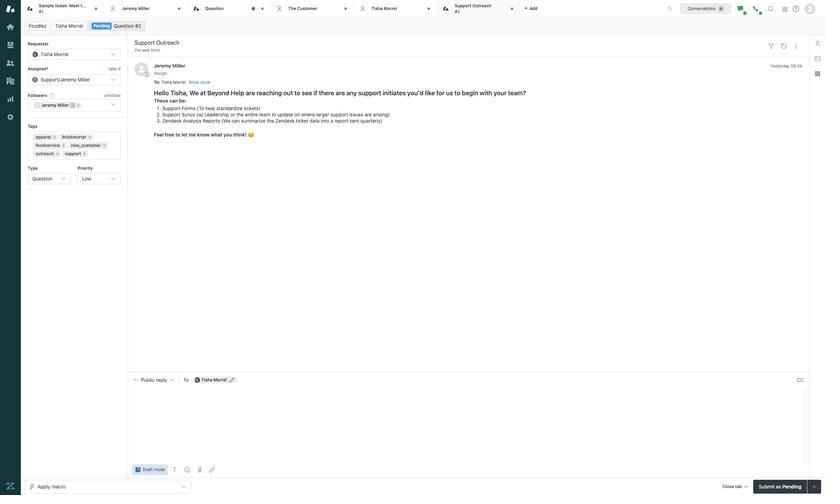 Task type: locate. For each thing, give the bounding box(es) containing it.
tisha morrel inside requester element
[[41, 51, 68, 57]]

jeremy miller down info on adding followers image
[[41, 103, 69, 108]]

0 horizontal spatial #2
[[135, 23, 141, 29]]

support inside assignee* element
[[41, 77, 59, 82]]

1 vertical spatial jeremy miller
[[41, 103, 69, 108]]

millerjeremy500@gmail.com image
[[34, 103, 40, 108]]

apply macro
[[37, 484, 66, 490]]

entire
[[245, 112, 258, 118]]

jeremy up question #2
[[122, 6, 137, 11]]

miller up question #2
[[138, 6, 150, 11]]

jeremy miller option
[[34, 102, 82, 109]]

0 horizontal spatial the
[[81, 3, 87, 8]]

hide composer image
[[466, 370, 472, 376]]

Subject field
[[133, 39, 764, 47]]

reaching
[[257, 90, 282, 97]]

more
[[201, 80, 211, 85]]

2 vertical spatial the
[[267, 118, 274, 124]]

report
[[335, 118, 348, 124]]

0 horizontal spatial question
[[32, 176, 52, 182]]

support right any
[[359, 90, 382, 97]]

0 vertical spatial to
[[154, 80, 159, 85]]

close tab
[[723, 484, 742, 490]]

0 horizontal spatial support
[[65, 151, 81, 156]]

the right meet
[[81, 3, 87, 8]]

1 tab from the left
[[21, 0, 104, 17]]

are left any
[[336, 90, 345, 97]]

info on adding followers image
[[49, 93, 55, 99]]

pending left question #2
[[93, 23, 110, 28]]

morrel
[[384, 6, 397, 11], [69, 23, 83, 29], [54, 51, 68, 57], [173, 80, 186, 85], [214, 378, 227, 383]]

ticket down "on"
[[296, 118, 309, 124]]

standardize
[[216, 105, 243, 111]]

moretisha@foodlez.com image
[[195, 378, 200, 383]]

(w/
[[197, 112, 203, 118]]

these
[[154, 98, 168, 104]]

organizations image
[[6, 77, 15, 86]]

low
[[82, 176, 91, 182]]

knowledge image
[[816, 56, 821, 61]]

be:
[[179, 98, 187, 104]]

ticket inside hello tisha, we at beyond help are reaching out to see if there are any support initiates you'd like for us to begin with your team? these can be: support forms (to help standardize tickets) support syncs (w/ leadership or the entire team to update on where larger support issues are arising) zendesk analysis reports (we can summarize the zendesk ticket data into a report sent quarterly)
[[296, 118, 309, 124]]

2 zendesk from the left
[[275, 118, 295, 124]]

2 horizontal spatial question
[[205, 6, 224, 11]]

miller up to : tisha morrel show more
[[173, 63, 185, 69]]

apparel
[[36, 134, 51, 140]]

issues
[[350, 112, 364, 118]]

1 horizontal spatial the
[[237, 112, 244, 118]]

remove image for support
[[83, 152, 87, 156]]

jeremy inside "tab"
[[122, 6, 137, 11]]

0 horizontal spatial remove image
[[76, 103, 81, 108]]

the
[[81, 3, 87, 8], [237, 112, 244, 118], [267, 118, 274, 124]]

jeremy up the "assign"
[[154, 63, 171, 69]]

1 vertical spatial remove image
[[88, 135, 92, 139]]

jeremy inside option
[[41, 103, 56, 108]]

sample ticket: meet the ticket #1
[[39, 3, 100, 14]]

cc
[[798, 378, 804, 383]]

0 vertical spatial #2
[[455, 9, 460, 14]]

tisha
[[372, 6, 383, 11], [55, 23, 67, 29], [41, 51, 53, 57], [161, 80, 172, 85], [201, 378, 213, 383]]

zendesk up free
[[162, 118, 182, 124]]

close image for tisha morrel
[[426, 5, 433, 12]]

close image inside tisha morrel tab
[[426, 5, 433, 12]]

#2 up subject "field"
[[455, 9, 460, 14]]

pending right "as"
[[783, 484, 802, 490]]

like
[[425, 90, 435, 97]]

tab
[[21, 0, 104, 17], [437, 0, 520, 17]]

question button
[[28, 173, 71, 185]]

zendesk down update
[[275, 118, 295, 124]]

take
[[109, 66, 117, 72]]

remove image right new_customer
[[102, 143, 106, 148]]

tisha inside "link"
[[55, 23, 67, 29]]

tisha inside requester element
[[41, 51, 53, 57]]

jeremy inside "jeremy miller assign"
[[154, 63, 171, 69]]

jeremy down info on adding followers image
[[41, 103, 56, 108]]

4 close image from the left
[[426, 5, 433, 12]]

0 horizontal spatial pending
[[93, 23, 110, 28]]

miller right /
[[78, 77, 90, 82]]

1 horizontal spatial ticket
[[296, 118, 309, 124]]

remove image for outreach
[[55, 152, 59, 156]]

remove image down new_customer
[[83, 152, 87, 156]]

support left outreach
[[455, 3, 472, 8]]

macro
[[52, 484, 66, 490]]

ticket:
[[55, 3, 68, 8]]

think!
[[233, 132, 247, 138]]

pending inside 'secondary' element
[[93, 23, 110, 28]]

jeremy inside assignee* element
[[60, 77, 76, 82]]

tisha morrel inside tisha morrel "link"
[[55, 23, 83, 29]]

miller
[[138, 6, 150, 11], [173, 63, 185, 69], [78, 77, 90, 82], [57, 103, 69, 108]]

1 vertical spatial question
[[114, 23, 134, 29]]

1 horizontal spatial support
[[331, 112, 348, 118]]

1 horizontal spatial can
[[232, 118, 240, 124]]

add attachment image
[[197, 468, 203, 473]]

1 horizontal spatial are
[[336, 90, 345, 97]]

08:26
[[791, 64, 803, 69]]

team
[[259, 112, 271, 118]]

1 close image from the left
[[93, 5, 100, 12]]

leadership
[[205, 112, 229, 118]]

form
[[151, 48, 160, 53]]

jeremy down requester element
[[60, 77, 76, 82]]

hello
[[154, 90, 169, 97]]

miller left user is an agent icon
[[57, 103, 69, 108]]

1 horizontal spatial to
[[183, 378, 189, 383]]

1 horizontal spatial pending
[[783, 484, 802, 490]]

the right the or
[[237, 112, 244, 118]]

jeremy miller inside "tab"
[[122, 6, 150, 11]]

add
[[530, 6, 538, 11]]

yesterday 08:26
[[771, 64, 803, 69]]

sent
[[350, 118, 360, 124]]

2 tab from the left
[[437, 0, 520, 17]]

0 horizontal spatial ticket
[[88, 3, 100, 8]]

0 horizontal spatial jeremy miller
[[41, 103, 69, 108]]

jeremy
[[122, 6, 137, 11], [154, 63, 171, 69], [60, 77, 76, 82], [41, 103, 56, 108]]

support
[[359, 90, 382, 97], [331, 112, 348, 118], [65, 151, 81, 156]]

foodservice
[[36, 143, 60, 148]]

tags
[[28, 124, 37, 129]]

close image
[[93, 5, 100, 12], [176, 5, 183, 12], [342, 5, 349, 12], [426, 5, 433, 12], [509, 5, 516, 12]]

followers
[[28, 93, 47, 98]]

support down 'assignee*'
[[41, 77, 59, 82]]

us
[[446, 90, 453, 97]]

1 horizontal spatial question
[[114, 23, 134, 29]]

hello tisha, we at beyond help are reaching out to see if there are any support initiates you'd like for us to begin with your team? these can be: support forms (to help standardize tickets) support syncs (w/ leadership or the entire team to update on where larger support issues are arising) zendesk analysis reports (we can summarize the zendesk ticket data into a report sent quarterly)
[[154, 90, 526, 124]]

close image inside the customer tab
[[342, 5, 349, 12]]

support
[[455, 3, 472, 8], [41, 77, 59, 82], [162, 105, 180, 111], [162, 112, 180, 118]]

1 vertical spatial can
[[232, 118, 240, 124]]

jeremy miller assign
[[154, 63, 185, 76]]

#2 inside 'secondary' element
[[135, 23, 141, 29]]

miller inside option
[[57, 103, 69, 108]]

0 vertical spatial support
[[359, 90, 382, 97]]

are
[[246, 90, 255, 97], [336, 90, 345, 97], [365, 112, 372, 118]]

for
[[437, 90, 445, 97]]

0 vertical spatial question
[[205, 6, 224, 11]]

ticket right meet
[[88, 3, 100, 8]]

jeremy miller
[[122, 6, 150, 11], [41, 103, 69, 108]]

requester element
[[28, 49, 121, 60]]

remove image right outreach
[[55, 152, 59, 156]]

to inside to : tisha morrel show more
[[154, 80, 159, 85]]

0 vertical spatial the
[[81, 3, 87, 8]]

5 close image from the left
[[509, 5, 516, 12]]

3 close image from the left
[[342, 5, 349, 12]]

0 vertical spatial ticket
[[88, 3, 100, 8]]

1 vertical spatial to
[[183, 378, 189, 383]]

0 vertical spatial pending
[[93, 23, 110, 28]]

secondary element
[[21, 19, 827, 33]]

tisha morrel inside tisha morrel tab
[[372, 6, 397, 11]]

close image inside 'jeremy miller' "tab"
[[176, 5, 183, 12]]

are right the help
[[246, 90, 255, 97]]

displays possible ticket submission types image
[[812, 484, 818, 490]]

1 vertical spatial pending
[[783, 484, 802, 490]]

let
[[182, 132, 188, 138]]

support inside support outreach #2
[[455, 3, 472, 8]]

syncs
[[182, 112, 195, 118]]

remove image up foodservice
[[52, 135, 57, 139]]

miller inside "tab"
[[138, 6, 150, 11]]

miller inside "jeremy miller assign"
[[173, 63, 185, 69]]

at
[[200, 90, 206, 97]]

reporting image
[[6, 95, 15, 104]]

zendesk products image
[[783, 7, 788, 12]]

remove image up new_customer
[[88, 135, 92, 139]]

to left moretisha@foodlez.com icon
[[183, 378, 189, 383]]

views image
[[6, 41, 15, 50]]

customer
[[297, 6, 317, 11]]

jeremy miller inside option
[[41, 103, 69, 108]]

support up report
[[331, 112, 348, 118]]

2 close image from the left
[[176, 5, 183, 12]]

tisha,
[[170, 90, 188, 97]]

remove image down brickmortar
[[61, 143, 65, 148]]

0 vertical spatial can
[[170, 98, 178, 104]]

outreach
[[36, 151, 54, 156]]

1 vertical spatial #2
[[135, 23, 141, 29]]

show
[[189, 80, 199, 85]]

question inside tab
[[205, 6, 224, 11]]

filter image
[[769, 43, 775, 49]]

question tab
[[187, 0, 271, 17]]

tabs tab list
[[21, 0, 661, 17]]

customer context image
[[816, 41, 821, 46]]

0 horizontal spatial zendesk
[[162, 118, 182, 124]]

remove image
[[76, 103, 81, 108], [88, 135, 92, 139]]

format text image
[[172, 468, 178, 473]]

2 vertical spatial question
[[32, 176, 52, 182]]

get help image
[[793, 6, 800, 12]]

0 vertical spatial jeremy miller
[[122, 6, 150, 11]]

#2 down 'jeremy miller' "tab"
[[135, 23, 141, 29]]

to
[[295, 90, 301, 97], [455, 90, 461, 97], [272, 112, 276, 118], [176, 132, 180, 138]]

1 vertical spatial ticket
[[296, 118, 309, 124]]

to down the assign button
[[154, 80, 159, 85]]

draft mode button
[[133, 465, 168, 476]]

#2 inside support outreach #2
[[455, 9, 460, 14]]

main element
[[0, 0, 21, 496]]

followers element
[[28, 99, 121, 112]]

0 horizontal spatial tab
[[21, 0, 104, 17]]

support down new_customer
[[65, 151, 81, 156]]

question inside popup button
[[32, 176, 52, 182]]

pending
[[93, 23, 110, 28], [783, 484, 802, 490]]

zendesk
[[162, 118, 182, 124], [275, 118, 295, 124]]

1 horizontal spatial tab
[[437, 0, 520, 17]]

the inside "sample ticket: meet the ticket #1"
[[81, 3, 87, 8]]

to
[[154, 80, 159, 85], [183, 378, 189, 383]]

#2
[[455, 9, 460, 14], [135, 23, 141, 29]]

question #2
[[114, 23, 141, 29]]

close image for the customer
[[342, 5, 349, 12]]

close
[[723, 484, 735, 490]]

notifications image
[[768, 6, 774, 11]]

tab containing sample ticket: meet the ticket
[[21, 0, 104, 17]]

1 horizontal spatial zendesk
[[275, 118, 295, 124]]

1 zendesk from the left
[[162, 118, 182, 124]]

:
[[159, 80, 160, 85]]

where
[[301, 112, 315, 118]]

are up quarterly)
[[365, 112, 372, 118]]

jeremy miller up question #2
[[122, 6, 150, 11]]

jeremy miller link
[[154, 63, 185, 69]]

can down the or
[[232, 118, 240, 124]]

user is an agent image
[[70, 103, 75, 108]]

to : tisha morrel show more
[[154, 80, 211, 85]]

remove image right user is an agent icon
[[76, 103, 81, 108]]

to right team
[[272, 112, 276, 118]]

avatar image
[[135, 63, 148, 76]]

we
[[190, 90, 199, 97]]

tisha morrel
[[372, 6, 397, 11], [55, 23, 83, 29], [41, 51, 68, 57], [201, 378, 227, 383]]

1 horizontal spatial #2
[[455, 9, 460, 14]]

can left be:
[[170, 98, 178, 104]]

the down team
[[267, 118, 274, 124]]

1 horizontal spatial jeremy miller
[[122, 6, 150, 11]]

remove image
[[52, 135, 57, 139], [61, 143, 65, 148], [102, 143, 106, 148], [55, 152, 59, 156], [83, 152, 87, 156]]

events image
[[782, 43, 787, 49]]

tisha inside to : tisha morrel show more
[[161, 80, 172, 85]]

feel free to let me know what you think! 😁️
[[154, 132, 254, 138]]

to for to
[[183, 378, 189, 383]]

0 horizontal spatial to
[[154, 80, 159, 85]]

conversations
[[688, 6, 716, 11]]

public
[[141, 378, 155, 383]]

1 vertical spatial the
[[237, 112, 244, 118]]

support / jeremy miller
[[41, 77, 90, 82]]



Task type: vqa. For each thing, say whether or not it's contained in the screenshot.
(we
yes



Task type: describe. For each thing, give the bounding box(es) containing it.
zendesk support image
[[6, 5, 15, 14]]

reports
[[203, 118, 220, 124]]

free
[[165, 132, 174, 138]]

jeremy miller tab
[[104, 0, 187, 17]]

to right out at the left of page
[[295, 90, 301, 97]]

with
[[480, 90, 492, 97]]

ticket actions image
[[794, 43, 800, 49]]

close image for jeremy miller
[[176, 5, 183, 12]]

button displays agent's chat status as online. image
[[738, 6, 744, 11]]

0 horizontal spatial are
[[246, 90, 255, 97]]

submit
[[759, 484, 775, 490]]

you
[[224, 132, 232, 138]]

take it button
[[109, 66, 121, 73]]

support down these
[[162, 105, 180, 111]]

it
[[118, 66, 121, 72]]

the customer tab
[[271, 0, 354, 17]]

jeremy miller for 'jeremy miller' "tab"
[[122, 6, 150, 11]]

0 horizontal spatial can
[[170, 98, 178, 104]]

1 vertical spatial support
[[331, 112, 348, 118]]

priority
[[78, 166, 93, 171]]

see
[[302, 90, 312, 97]]

team?
[[508, 90, 526, 97]]

what
[[211, 132, 222, 138]]

you'd
[[408, 90, 424, 97]]

remove image for apparel
[[52, 135, 57, 139]]

conversations button
[[681, 3, 732, 14]]

requester
[[28, 41, 49, 46]]

remove image for foodservice
[[61, 143, 65, 148]]

get started image
[[6, 23, 15, 32]]

public reply
[[141, 378, 167, 383]]

miller inside assignee* element
[[78, 77, 90, 82]]

apply
[[37, 484, 50, 490]]

type
[[28, 166, 38, 171]]

zendesk image
[[6, 482, 15, 491]]

help
[[231, 90, 244, 97]]

quarterly)
[[361, 118, 383, 124]]

add button
[[520, 0, 542, 17]]

#1
[[39, 9, 43, 14]]

know
[[197, 132, 210, 138]]

help
[[206, 105, 215, 111]]

(to
[[197, 105, 204, 111]]

add link (cmd k) image
[[209, 468, 215, 473]]

morrel inside requester element
[[54, 51, 68, 57]]

brickmortar
[[62, 134, 86, 140]]

edit user image
[[230, 378, 235, 383]]

if
[[314, 90, 318, 97]]

web
[[142, 48, 150, 53]]

as
[[777, 484, 782, 490]]

forms
[[182, 105, 196, 111]]

assign
[[154, 71, 167, 76]]

via web form
[[135, 48, 160, 53]]

larger
[[316, 112, 329, 118]]

question inside 'secondary' element
[[114, 23, 134, 29]]

low button
[[78, 173, 121, 185]]

/
[[59, 77, 60, 82]]

the
[[289, 6, 296, 11]]

unfollow
[[104, 93, 121, 98]]

reply
[[156, 378, 167, 383]]

show more button
[[189, 79, 211, 86]]

tab containing support outreach
[[437, 0, 520, 17]]

apps image
[[816, 71, 821, 77]]

insert emojis image
[[184, 468, 190, 473]]

begin
[[462, 90, 479, 97]]

or
[[231, 112, 235, 118]]

2 horizontal spatial the
[[267, 118, 274, 124]]

to for to : tisha morrel show more
[[154, 80, 159, 85]]

there
[[319, 90, 334, 97]]

customers image
[[6, 59, 15, 68]]

tisha inside tab
[[372, 6, 383, 11]]

morrel inside tab
[[384, 6, 397, 11]]

tisha morrel tab
[[354, 0, 437, 17]]

2 vertical spatial support
[[65, 151, 81, 156]]

assign button
[[154, 70, 167, 77]]

2 horizontal spatial are
[[365, 112, 372, 118]]

new_customer
[[71, 143, 101, 148]]

1 horizontal spatial remove image
[[88, 135, 92, 139]]

morrel inside to : tisha morrel show more
[[173, 80, 186, 85]]

2 horizontal spatial support
[[359, 90, 382, 97]]

foodlez link
[[24, 21, 51, 31]]

yesterday
[[771, 64, 790, 69]]

your
[[494, 90, 507, 97]]

tab
[[736, 484, 742, 490]]

remove image for new_customer
[[102, 143, 106, 148]]

draft mode
[[143, 468, 165, 473]]

ticket inside "sample ticket: meet the ticket #1"
[[88, 3, 100, 8]]

via
[[135, 48, 141, 53]]

close image
[[259, 5, 266, 12]]

me
[[189, 132, 196, 138]]

Yesterday 08:26 text field
[[771, 64, 803, 69]]

to right us
[[455, 90, 461, 97]]

draft
[[143, 468, 153, 473]]

support left syncs
[[162, 112, 180, 118]]

on
[[295, 112, 300, 118]]

morrel inside "link"
[[69, 23, 83, 29]]

admin image
[[6, 113, 15, 122]]

arising)
[[373, 112, 390, 118]]

foodlez
[[29, 23, 47, 29]]

unfollow button
[[104, 93, 121, 99]]

assignee* element
[[28, 74, 121, 85]]

update
[[278, 112, 293, 118]]

support outreach #2
[[455, 3, 492, 14]]

beyond
[[207, 90, 229, 97]]

analysis
[[183, 118, 201, 124]]

meet
[[69, 3, 79, 8]]

0 vertical spatial remove image
[[76, 103, 81, 108]]

close tab button
[[720, 480, 751, 495]]

data
[[310, 118, 320, 124]]

jeremy miller for the jeremy miller option
[[41, 103, 69, 108]]

cc button
[[798, 378, 804, 384]]

assignee*
[[28, 66, 48, 72]]

initiates
[[383, 90, 406, 97]]

any
[[347, 90, 357, 97]]

to left let
[[176, 132, 180, 138]]

take it
[[109, 66, 121, 72]]

sample
[[39, 3, 54, 8]]



